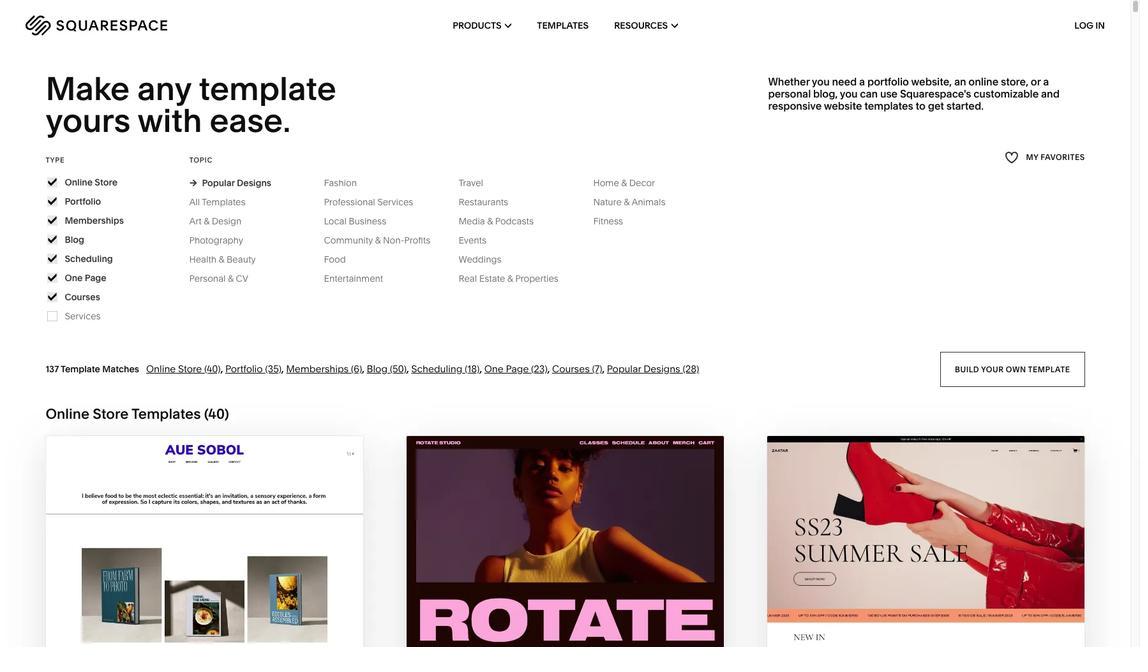 Task type: locate. For each thing, give the bounding box(es) containing it.
with inside "make any template yours with ease."
[[138, 101, 202, 141]]

with inside button
[[537, 623, 570, 637]]

personal
[[189, 273, 226, 285]]

& left non-
[[375, 235, 381, 246]]

1 horizontal spatial courses
[[552, 363, 590, 375]]

real
[[459, 273, 477, 285]]

portfolio
[[867, 75, 909, 88]]

1 vertical spatial one
[[484, 363, 503, 375]]

0 vertical spatial scheduling
[[65, 253, 113, 265]]

you left can
[[840, 87, 858, 100]]

0 horizontal spatial page
[[85, 272, 106, 284]]

2 horizontal spatial start
[[856, 623, 894, 637]]

portfolio
[[65, 196, 101, 207], [225, 363, 263, 375]]

1 horizontal spatial popular
[[607, 363, 641, 375]]

2 start from the left
[[496, 623, 535, 637]]

(7)
[[592, 363, 602, 375]]

1 vertical spatial courses
[[552, 363, 590, 375]]

1 vertical spatial template
[[1028, 365, 1070, 374]]

start for start with zaatar
[[856, 623, 894, 637]]

& for animals
[[624, 196, 630, 208]]

build your own template button
[[940, 352, 1085, 387]]

whether you need a portfolio website, an online store, or a personal blog, you can use squarespace's customizable and responsive website templates to get started.
[[768, 75, 1060, 112]]

0 vertical spatial memberships
[[65, 215, 124, 226]]

decor
[[629, 177, 655, 189]]

designs up all templates link
[[237, 177, 271, 189]]

nature & animals link
[[593, 196, 678, 208]]

local business link
[[324, 216, 399, 227]]

my favorites
[[1026, 153, 1085, 162]]

& right estate
[[507, 273, 513, 285]]

with left aue
[[165, 623, 197, 637]]

topic
[[189, 156, 213, 165]]

designs
[[237, 177, 271, 189], [644, 363, 680, 375]]

start inside button
[[123, 623, 162, 637]]

1 horizontal spatial template
[[1028, 365, 1070, 374]]

& right nature on the top right of page
[[624, 196, 630, 208]]

0 vertical spatial portfolio
[[65, 196, 101, 207]]

restaurants link
[[459, 196, 521, 208]]

1 horizontal spatial start
[[496, 623, 535, 637]]

with left the rotate
[[537, 623, 570, 637]]

start inside button
[[496, 623, 535, 637]]

1 horizontal spatial services
[[377, 196, 413, 208]]

blog (50) link
[[367, 363, 407, 375]]

animals
[[632, 196, 665, 208]]

1 vertical spatial templates
[[202, 196, 245, 208]]

start with zaatar button
[[856, 613, 996, 648]]

& right the media
[[487, 216, 493, 227]]

0 horizontal spatial portfolio
[[65, 196, 101, 207]]

food
[[324, 254, 346, 265]]

zaatar
[[933, 623, 982, 637]]

(6)
[[351, 363, 362, 375]]

community & non-profits link
[[324, 235, 443, 246]]

0 vertical spatial blog
[[65, 234, 84, 246]]

blog up one page
[[65, 234, 84, 246]]

services down one page
[[65, 311, 101, 322]]

food link
[[324, 254, 358, 265]]

properties
[[515, 273, 558, 285]]

scheduling left (18) on the bottom
[[411, 363, 462, 375]]

with
[[138, 101, 202, 141], [165, 623, 197, 637], [537, 623, 570, 637], [897, 623, 930, 637]]

& left cv
[[228, 273, 234, 285]]

start for start with rotate
[[496, 623, 535, 637]]

with inside button
[[165, 623, 197, 637]]

online
[[969, 75, 998, 88]]

with inside button
[[897, 623, 930, 637]]

store
[[95, 177, 118, 188], [178, 363, 202, 375], [93, 406, 129, 423]]

courses (7) link
[[552, 363, 602, 375]]

scheduling up one page
[[65, 253, 113, 265]]

0 horizontal spatial one
[[65, 272, 83, 284]]

, left "popular designs (28)" link
[[602, 363, 605, 375]]

& right home
[[621, 177, 627, 189]]

a right need
[[859, 75, 865, 88]]

professional services
[[324, 196, 413, 208]]

media & podcasts
[[459, 216, 534, 227]]

template inside button
[[1028, 365, 1070, 374]]

1 horizontal spatial page
[[506, 363, 529, 375]]

, left scheduling (18) "link"
[[407, 363, 409, 375]]

portfolio (35) link
[[225, 363, 282, 375]]

in
[[1096, 20, 1105, 31]]

1 vertical spatial services
[[65, 311, 101, 322]]

templates
[[537, 20, 589, 31], [202, 196, 245, 208], [131, 406, 201, 423]]

2 vertical spatial templates
[[131, 406, 201, 423]]

memberships down online store
[[65, 215, 124, 226]]

courses down one page
[[65, 292, 100, 303]]

0 horizontal spatial scheduling
[[65, 253, 113, 265]]

a right or
[[1043, 75, 1049, 88]]

, left the blog (50) link
[[362, 363, 364, 375]]

portfolio left "(35)"
[[225, 363, 263, 375]]

popular right (7)
[[607, 363, 641, 375]]

1 , from the left
[[221, 363, 223, 375]]

popular designs
[[202, 177, 271, 189]]

local business
[[324, 216, 386, 227]]

1 horizontal spatial portfolio
[[225, 363, 263, 375]]

0 horizontal spatial templates
[[131, 406, 201, 423]]

portfolio down online store
[[65, 196, 101, 207]]

with up topic on the left
[[138, 101, 202, 141]]

art
[[189, 216, 202, 227]]

aue
[[200, 623, 226, 637]]

online store (40) , portfolio (35) , memberships (6) , blog (50) , scheduling (18) , one page (23) , courses (7) , popular designs (28)
[[146, 363, 699, 375]]

products button
[[453, 0, 511, 51]]

1 vertical spatial store
[[178, 363, 202, 375]]

0 vertical spatial popular
[[202, 177, 235, 189]]

0 vertical spatial page
[[85, 272, 106, 284]]

online
[[65, 177, 93, 188], [146, 363, 176, 375], [46, 406, 89, 423]]

type
[[46, 156, 65, 165]]

with left the zaatar
[[897, 623, 930, 637]]

online down the template
[[46, 406, 89, 423]]

blog
[[65, 234, 84, 246], [367, 363, 387, 375]]

online right matches
[[146, 363, 176, 375]]

0 vertical spatial one
[[65, 272, 83, 284]]

2 vertical spatial online
[[46, 406, 89, 423]]

courses
[[65, 292, 100, 303], [552, 363, 590, 375]]

popular
[[202, 177, 235, 189], [607, 363, 641, 375]]

2 vertical spatial store
[[93, 406, 129, 423]]

1 horizontal spatial designs
[[644, 363, 680, 375]]

need
[[832, 75, 857, 88]]

3 start from the left
[[856, 623, 894, 637]]

0 horizontal spatial start
[[123, 623, 162, 637]]

0 vertical spatial online
[[65, 177, 93, 188]]

, left memberships (6) link
[[282, 363, 284, 375]]

1 a from the left
[[859, 75, 865, 88]]

designs left (28)
[[644, 363, 680, 375]]

0 horizontal spatial memberships
[[65, 215, 124, 226]]

start inside button
[[856, 623, 894, 637]]

online down yours
[[65, 177, 93, 188]]

own
[[1006, 365, 1026, 374]]

1 vertical spatial memberships
[[286, 363, 349, 375]]

& for design
[[204, 216, 210, 227]]

zaatar element
[[767, 436, 1084, 648]]

log
[[1074, 20, 1093, 31]]

start with zaatar
[[856, 623, 982, 637]]

1 horizontal spatial scheduling
[[411, 363, 462, 375]]

aue sobol image
[[46, 436, 363, 648]]

3 , from the left
[[362, 363, 364, 375]]

store,
[[1001, 75, 1028, 88]]

squarespace logo image
[[26, 15, 167, 36]]

online for online store templates ( 40 )
[[46, 406, 89, 423]]

make any template yours with ease.
[[46, 69, 343, 141]]

memberships left (6)
[[286, 363, 349, 375]]

1 vertical spatial scheduling
[[411, 363, 462, 375]]

0 horizontal spatial template
[[199, 69, 336, 109]]

blog right (6)
[[367, 363, 387, 375]]

you
[[812, 75, 830, 88], [840, 87, 858, 100]]

0 vertical spatial courses
[[65, 292, 100, 303]]

online for online store
[[65, 177, 93, 188]]

store for online store (40) , portfolio (35) , memberships (6) , blog (50) , scheduling (18) , one page (23) , courses (7) , popular designs (28)
[[178, 363, 202, 375]]

aue sobol element
[[46, 436, 363, 648]]

rotate
[[573, 623, 621, 637]]

art & design
[[189, 216, 241, 227]]

zaatar image
[[767, 436, 1084, 648]]

0 horizontal spatial blog
[[65, 234, 84, 246]]

1 horizontal spatial a
[[1043, 75, 1049, 88]]

professional services link
[[324, 196, 426, 208]]

fashion
[[324, 177, 357, 189]]

0 horizontal spatial a
[[859, 75, 865, 88]]

0 vertical spatial designs
[[237, 177, 271, 189]]

& right art
[[204, 216, 210, 227]]

one
[[65, 272, 83, 284], [484, 363, 503, 375]]

services up business at the left
[[377, 196, 413, 208]]

home
[[593, 177, 619, 189]]

make
[[46, 69, 130, 109]]

any
[[137, 69, 191, 109]]

popular designs link
[[189, 177, 271, 189]]

0 vertical spatial services
[[377, 196, 413, 208]]

memberships
[[65, 215, 124, 226], [286, 363, 349, 375]]

template inside "make any template yours with ease."
[[199, 69, 336, 109]]

0 horizontal spatial courses
[[65, 292, 100, 303]]

0 vertical spatial template
[[199, 69, 336, 109]]

estate
[[479, 273, 505, 285]]

1 horizontal spatial templates
[[202, 196, 245, 208]]

courses left (7)
[[552, 363, 590, 375]]

& right the "health"
[[219, 254, 224, 265]]

0 vertical spatial store
[[95, 177, 118, 188]]

start for start with aue sobol
[[123, 623, 162, 637]]

, left courses (7) link
[[548, 363, 550, 375]]

4 , from the left
[[407, 363, 409, 375]]

1 vertical spatial online
[[146, 363, 176, 375]]

1 start from the left
[[123, 623, 162, 637]]

, left the portfolio (35) link
[[221, 363, 223, 375]]

get
[[928, 100, 944, 112]]

, left one page (23) link
[[480, 363, 482, 375]]

2 horizontal spatial templates
[[537, 20, 589, 31]]

1 horizontal spatial blog
[[367, 363, 387, 375]]

podcasts
[[495, 216, 534, 227]]

start with aue sobol button
[[123, 613, 286, 648]]

you left need
[[812, 75, 830, 88]]

popular up all templates
[[202, 177, 235, 189]]

0 horizontal spatial designs
[[237, 177, 271, 189]]

with for start with rotate
[[537, 623, 570, 637]]



Task type: vqa. For each thing, say whether or not it's contained in the screenshot.
right Portfolio
yes



Task type: describe. For each thing, give the bounding box(es) containing it.
photography
[[189, 235, 243, 246]]

& for beauty
[[219, 254, 224, 265]]

resources button
[[614, 0, 678, 51]]

entertainment
[[324, 273, 383, 285]]

my favorites link
[[1005, 149, 1085, 166]]

yours
[[46, 101, 131, 141]]

(18)
[[465, 363, 480, 375]]

website
[[824, 100, 862, 112]]

1 horizontal spatial you
[[840, 87, 858, 100]]

with for start with zaatar
[[897, 623, 930, 637]]

1 vertical spatial blog
[[367, 363, 387, 375]]

non-
[[383, 235, 404, 246]]

all templates link
[[189, 196, 258, 208]]

beauty
[[227, 254, 256, 265]]

matches
[[102, 364, 139, 375]]

an
[[954, 75, 966, 88]]

online store templates ( 40 )
[[46, 406, 229, 423]]

travel
[[459, 177, 483, 189]]

40
[[208, 406, 225, 423]]

community
[[324, 235, 373, 246]]

(40)
[[204, 363, 221, 375]]

1 vertical spatial portfolio
[[225, 363, 263, 375]]

weddings
[[459, 254, 501, 265]]

professional
[[324, 196, 375, 208]]

build your own template
[[955, 365, 1070, 374]]

start with aue sobol
[[123, 623, 273, 637]]

& for non-
[[375, 235, 381, 246]]

with for start with aue sobol
[[165, 623, 197, 637]]

store for online store templates ( 40 )
[[93, 406, 129, 423]]

your
[[981, 365, 1004, 374]]

2 a from the left
[[1043, 75, 1049, 88]]

art & design link
[[189, 216, 254, 227]]

profits
[[404, 235, 430, 246]]

1 vertical spatial popular
[[607, 363, 641, 375]]

started.
[[946, 100, 984, 112]]

events
[[459, 235, 486, 246]]

fitness link
[[593, 216, 636, 227]]

& for cv
[[228, 273, 234, 285]]

0 horizontal spatial you
[[812, 75, 830, 88]]

1 vertical spatial page
[[506, 363, 529, 375]]

& for decor
[[621, 177, 627, 189]]

travel link
[[459, 177, 496, 189]]

online store
[[65, 177, 118, 188]]

1 horizontal spatial memberships
[[286, 363, 349, 375]]

or
[[1031, 75, 1041, 88]]

community & non-profits
[[324, 235, 430, 246]]

health & beauty
[[189, 254, 256, 265]]

online store (40) link
[[146, 363, 221, 375]]

templates link
[[537, 0, 589, 51]]

website,
[[911, 75, 952, 88]]

137 template matches
[[46, 364, 139, 375]]

products
[[453, 20, 501, 31]]

0 horizontal spatial services
[[65, 311, 101, 322]]

resources
[[614, 20, 668, 31]]

& for podcasts
[[487, 216, 493, 227]]

1 horizontal spatial one
[[484, 363, 503, 375]]

rotate element
[[407, 436, 724, 648]]

can
[[860, 87, 878, 100]]

to
[[916, 100, 925, 112]]

customizable
[[974, 87, 1039, 100]]

build
[[955, 365, 979, 374]]

6 , from the left
[[548, 363, 550, 375]]

(50)
[[390, 363, 407, 375]]

0 horizontal spatial popular
[[202, 177, 235, 189]]

my
[[1026, 153, 1038, 162]]

one page (23) link
[[484, 363, 548, 375]]

one page
[[65, 272, 106, 284]]

(28)
[[683, 363, 699, 375]]

store for online store
[[95, 177, 118, 188]]

photography link
[[189, 235, 256, 246]]

(
[[204, 406, 208, 423]]

nature
[[593, 196, 622, 208]]

real estate & properties link
[[459, 273, 571, 285]]

restaurants
[[459, 196, 508, 208]]

templates
[[864, 100, 913, 112]]

health & beauty link
[[189, 254, 268, 265]]

scheduling (18) link
[[411, 363, 480, 375]]

137
[[46, 364, 59, 375]]

design
[[212, 216, 241, 227]]

(23)
[[531, 363, 548, 375]]

log             in link
[[1074, 20, 1105, 31]]

business
[[349, 216, 386, 227]]

rotate image
[[407, 436, 724, 648]]

1 vertical spatial designs
[[644, 363, 680, 375]]

5 , from the left
[[480, 363, 482, 375]]

all templates
[[189, 196, 245, 208]]

fitness
[[593, 216, 623, 227]]

squarespace's
[[900, 87, 971, 100]]

squarespace logo link
[[26, 15, 241, 36]]

nature & animals
[[593, 196, 665, 208]]

cv
[[236, 273, 248, 285]]

0 vertical spatial templates
[[537, 20, 589, 31]]

all
[[189, 196, 200, 208]]

events link
[[459, 235, 499, 246]]

template
[[61, 364, 100, 375]]

online for online store (40) , portfolio (35) , memberships (6) , blog (50) , scheduling (18) , one page (23) , courses (7) , popular designs (28)
[[146, 363, 176, 375]]

7 , from the left
[[602, 363, 605, 375]]

personal & cv link
[[189, 273, 261, 285]]

2 , from the left
[[282, 363, 284, 375]]

sobol
[[229, 623, 273, 637]]

health
[[189, 254, 216, 265]]

whether
[[768, 75, 810, 88]]

personal & cv
[[189, 273, 248, 285]]



